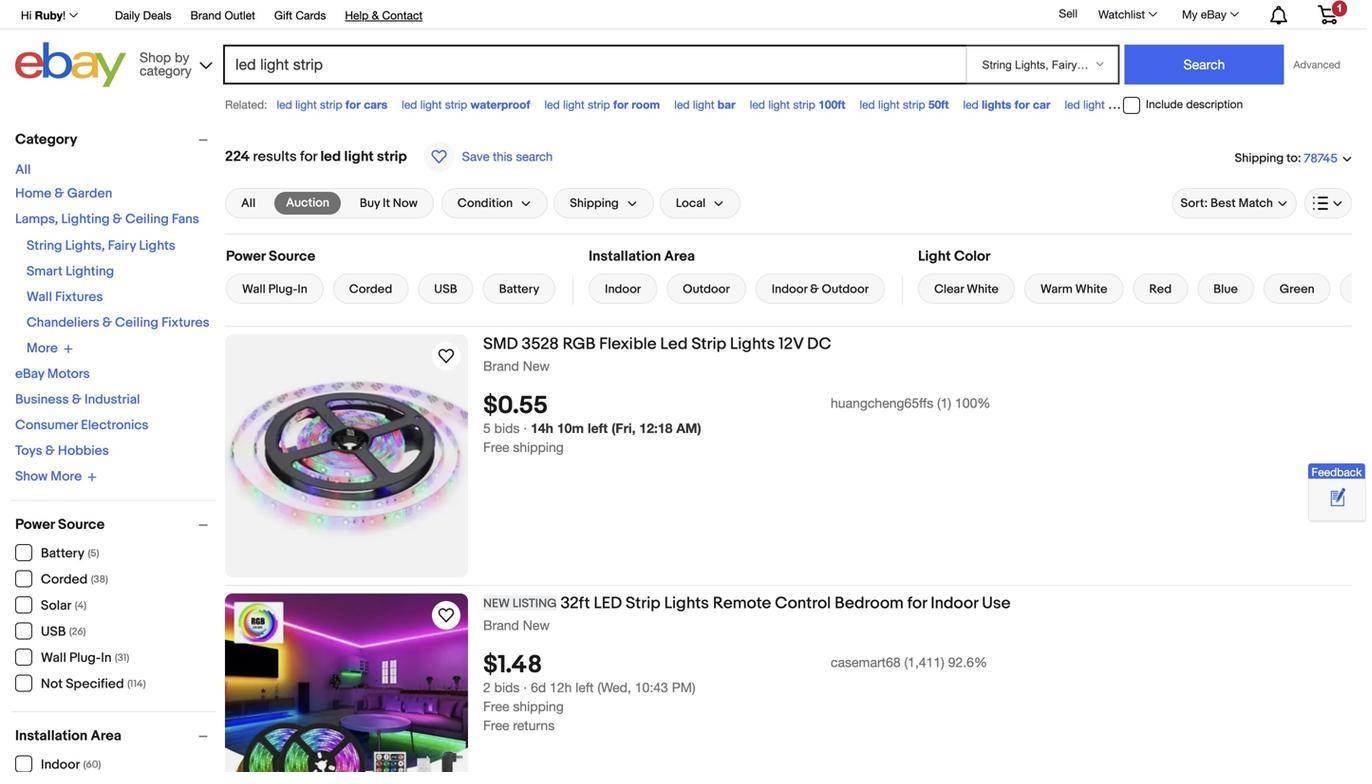 Task type: locate. For each thing, give the bounding box(es) containing it.
green link
[[1264, 274, 1331, 304]]

corded up solar (4)
[[41, 572, 88, 588]]

2 white from the left
[[1076, 282, 1108, 297]]

1 white from the left
[[967, 282, 999, 297]]

strip for led light strip for cars
[[320, 98, 342, 111]]

strip for led light strip 100ft
[[793, 98, 816, 111]]

ruby
[[35, 9, 63, 22]]

0 horizontal spatial fixtures
[[55, 289, 103, 305]]

search
[[516, 149, 553, 164]]

shipping up indoor link
[[570, 196, 619, 211]]

led light strip 50ft
[[860, 98, 949, 111]]

white for warm white
[[1076, 282, 1108, 297]]

0 vertical spatial power source
[[226, 248, 316, 265]]

category button
[[15, 131, 217, 148]]

new down 3528
[[523, 358, 550, 374]]

shop by category button
[[131, 42, 217, 83]]

0 vertical spatial area
[[665, 248, 695, 265]]

1 vertical spatial ebay
[[15, 366, 44, 382]]

all link for the auction link
[[230, 192, 267, 215]]

blue link
[[1198, 274, 1255, 304]]

2 bids from the top
[[495, 680, 520, 695]]

all for all link related to the auction link
[[241, 196, 256, 211]]

3 free from the top
[[483, 718, 510, 733]]

1 horizontal spatial lights
[[665, 594, 710, 614]]

1 horizontal spatial usb
[[434, 282, 458, 297]]

0 vertical spatial corded
[[349, 282, 393, 297]]

1 vertical spatial shipping
[[570, 196, 619, 211]]

waterproof
[[471, 98, 530, 111]]

led right related:
[[277, 98, 292, 111]]

source up wall plug-in link
[[269, 248, 316, 265]]

save this search button
[[419, 141, 559, 173]]

wall inside main content
[[242, 282, 266, 297]]

ebay inside ebay motors business & industrial consumer electronics toys & hobbies
[[15, 366, 44, 382]]

ceiling up fairy
[[125, 211, 169, 227]]

strip left waterproof
[[445, 98, 468, 111]]

battery inside battery link
[[499, 282, 540, 297]]

· for 6d
[[524, 680, 527, 695]]

led lights for car
[[964, 98, 1051, 111]]

white
[[967, 282, 999, 297], [1076, 282, 1108, 297]]

1 vertical spatial power
[[15, 516, 55, 533]]

usb left (26)
[[41, 624, 66, 640]]

2 horizontal spatial indoor
[[931, 594, 979, 614]]

1 vertical spatial free
[[483, 699, 510, 714]]

0 vertical spatial lights
[[139, 238, 176, 254]]

strip
[[320, 98, 342, 111], [445, 98, 468, 111], [588, 98, 610, 111], [793, 98, 816, 111], [903, 98, 926, 111], [1109, 98, 1131, 111], [377, 148, 407, 165]]

all link down "224"
[[230, 192, 267, 215]]

indoor left use
[[931, 594, 979, 614]]

1 horizontal spatial installation area
[[589, 248, 695, 265]]

light left 50ft
[[879, 98, 900, 111]]

1 vertical spatial plug-
[[69, 650, 101, 666]]

clear white link
[[919, 274, 1015, 304]]

0 horizontal spatial power source
[[15, 516, 105, 533]]

1 bids from the top
[[495, 420, 520, 436]]

0 horizontal spatial white
[[967, 282, 999, 297]]

light right 'bar'
[[769, 98, 790, 111]]

left for 12h
[[576, 680, 594, 695]]

smd 3528 rgb flexible led strip lights 12v dc link
[[483, 334, 1353, 358]]

fixtures
[[55, 289, 103, 305], [162, 315, 210, 331]]

led left the lights
[[964, 98, 979, 111]]

strip left 50ft
[[903, 98, 926, 111]]

32ft led strip lights remote control bedroom for indoor use image
[[225, 594, 468, 772]]

1 horizontal spatial strip
[[692, 334, 727, 354]]

left left (fri,
[[588, 420, 608, 436]]

0 horizontal spatial strip
[[626, 594, 661, 614]]

plug- inside main content
[[268, 282, 298, 297]]

&
[[372, 9, 379, 22], [55, 186, 64, 202], [113, 211, 122, 227], [811, 282, 819, 297], [102, 315, 112, 331], [72, 392, 82, 408], [45, 443, 55, 459]]

0 horizontal spatial in
[[101, 650, 112, 666]]

0 vertical spatial power
[[226, 248, 266, 265]]

& inside account navigation
[[372, 9, 379, 22]]

1 vertical spatial fixtures
[[162, 315, 210, 331]]

1 vertical spatial area
[[91, 728, 121, 745]]

0 vertical spatial usb
[[434, 282, 458, 297]]

best
[[1211, 196, 1236, 211]]

led right car
[[1065, 98, 1081, 111]]

left inside casemart68 (1,411) 92.6% 2 bids · 6d 12h left (wed, 10:43 pm) free shipping free returns
[[576, 680, 594, 695]]

deals
[[143, 9, 172, 22]]

white right warm
[[1076, 282, 1108, 297]]

brand down listing
[[483, 617, 519, 633]]

strip left '100ft'
[[793, 98, 816, 111]]

1 horizontal spatial ebay
[[1201, 8, 1227, 21]]

more down toys & hobbies link
[[51, 469, 82, 485]]

left right 12h
[[576, 680, 594, 695]]

usb for usb
[[434, 282, 458, 297]]

fans
[[172, 211, 199, 227]]

(wed,
[[598, 680, 632, 695]]

1 horizontal spatial battery
[[499, 282, 540, 297]]

lights
[[139, 238, 176, 254], [730, 334, 775, 354], [665, 594, 710, 614]]

lights inside string lights, fairy lights smart lighting wall fixtures chandeliers & ceiling fixtures
[[139, 238, 176, 254]]

1 vertical spatial lighting
[[66, 264, 114, 280]]

shipping inside shipping to : 78745
[[1235, 151, 1284, 166]]

lighting down the lights, at the top left
[[66, 264, 114, 280]]

light up 224 results for led light strip
[[295, 98, 317, 111]]

lights inside new listing 32ft led strip lights remote control bedroom for indoor use brand new
[[665, 594, 710, 614]]

strip down "search for anything" text field
[[588, 98, 610, 111]]

led right 'room'
[[675, 98, 690, 111]]

in inside main content
[[298, 282, 308, 297]]

led right cars
[[402, 98, 417, 111]]

returns
[[513, 718, 555, 733]]

brand down smd
[[483, 358, 519, 374]]

0 vertical spatial in
[[298, 282, 308, 297]]

outdoor
[[683, 282, 730, 297], [822, 282, 869, 297]]

ebay right my
[[1201, 8, 1227, 21]]

include description
[[1146, 97, 1244, 111]]

0 vertical spatial all link
[[15, 162, 31, 178]]

for right bedroom
[[908, 594, 927, 614]]

0 horizontal spatial corded
[[41, 572, 88, 588]]

smd 3528 rgb flexible led strip lights 12v dc image
[[225, 334, 468, 577]]

0 vertical spatial ·
[[524, 420, 527, 436]]

1 vertical spatial lights
[[730, 334, 775, 354]]

power source up wall plug-in link
[[226, 248, 316, 265]]

strip for led light strip 50ft
[[903, 98, 926, 111]]

light up buy
[[344, 148, 374, 165]]

for left cars
[[346, 98, 361, 111]]

strip for led light strip for room
[[588, 98, 610, 111]]

1 horizontal spatial in
[[298, 282, 308, 297]]

& right chandeliers
[[102, 315, 112, 331]]

None submit
[[1125, 45, 1285, 85]]

electronics
[[81, 417, 149, 434]]

0 horizontal spatial indoor
[[605, 282, 641, 297]]

white right clear at the right top
[[967, 282, 999, 297]]

strip inside new listing 32ft led strip lights remote control bedroom for indoor use brand new
[[626, 594, 661, 614]]

wall fixtures link
[[27, 289, 103, 305]]

power source
[[226, 248, 316, 265], [15, 516, 105, 533]]

· inside huangcheng65ffs (1) 100% 5 bids · 14h 10m left (fri, 12:18 am) free shipping
[[524, 420, 527, 436]]

2 · from the top
[[524, 680, 527, 695]]

light left 'bar'
[[693, 98, 715, 111]]

corded inside main content
[[349, 282, 393, 297]]

usb inside usb link
[[434, 282, 458, 297]]

led for led light strip for cars
[[277, 98, 292, 111]]

ceiling
[[125, 211, 169, 227], [115, 315, 159, 331]]

2 vertical spatial lights
[[665, 594, 710, 614]]

indoor up flexible
[[605, 282, 641, 297]]

free down 2
[[483, 699, 510, 714]]

battery up smd
[[499, 282, 540, 297]]

indoor for indoor & outdoor
[[772, 282, 808, 297]]

led inside main content
[[321, 148, 341, 165]]

left inside huangcheng65ffs (1) 100% 5 bids · 14h 10m left (fri, 12:18 am) free shipping
[[588, 420, 608, 436]]

0 vertical spatial ebay
[[1201, 8, 1227, 21]]

power up wall plug-in link
[[226, 248, 266, 265]]

shipping
[[513, 439, 564, 455], [513, 699, 564, 714]]

1 vertical spatial installation
[[15, 728, 88, 745]]

light for led light strip outdoor
[[1084, 98, 1105, 111]]

strip right the led
[[692, 334, 727, 354]]

1 vertical spatial bids
[[495, 680, 520, 695]]

strip left 'outdoor'
[[1109, 98, 1131, 111]]

0 vertical spatial lighting
[[61, 211, 110, 227]]

installation area up (60) link at the bottom of page
[[15, 728, 121, 745]]

· left 6d
[[524, 680, 527, 695]]

led right 'bar'
[[750, 98, 766, 111]]

6d
[[531, 680, 546, 695]]

1 horizontal spatial all link
[[230, 192, 267, 215]]

account navigation
[[10, 0, 1353, 29]]

· left 14h
[[524, 420, 527, 436]]

all inside main content
[[241, 196, 256, 211]]

0 vertical spatial plug-
[[268, 282, 298, 297]]

0 vertical spatial all
[[15, 162, 31, 178]]

bids
[[495, 420, 520, 436], [495, 680, 520, 695]]

1 vertical spatial power source
[[15, 516, 105, 533]]

led for led light strip for room
[[545, 98, 560, 111]]

power up "battery (5)"
[[15, 516, 55, 533]]

area
[[665, 248, 695, 265], [91, 728, 121, 745]]

1 vertical spatial corded
[[41, 572, 88, 588]]

1 vertical spatial new
[[483, 596, 510, 611]]

bids inside huangcheng65ffs (1) 100% 5 bids · 14h 10m left (fri, 12:18 am) free shipping
[[495, 420, 520, 436]]

1 horizontal spatial area
[[665, 248, 695, 265]]

92.6%
[[949, 655, 988, 670]]

1 shipping from the top
[[513, 439, 564, 455]]

more button
[[27, 341, 73, 357]]

all down "224"
[[241, 196, 256, 211]]

led for led light strip 50ft
[[860, 98, 875, 111]]

0 vertical spatial battery
[[499, 282, 540, 297]]

sort: best match
[[1181, 196, 1274, 211]]

lights right fairy
[[139, 238, 176, 254]]

1 outdoor from the left
[[683, 282, 730, 297]]

0 horizontal spatial source
[[58, 516, 105, 533]]

1 horizontal spatial corded
[[349, 282, 393, 297]]

·
[[524, 420, 527, 436], [524, 680, 527, 695]]

strip right "led"
[[626, 594, 661, 614]]

outdoor up the led
[[683, 282, 730, 297]]

advanced
[[1294, 58, 1341, 71]]

area up (60)
[[91, 728, 121, 745]]

light right cars
[[421, 98, 442, 111]]

0 vertical spatial installation area
[[589, 248, 695, 265]]

all link up home
[[15, 162, 31, 178]]

room
[[632, 98, 660, 111]]

in left (31)
[[101, 650, 112, 666]]

bids inside casemart68 (1,411) 92.6% 2 bids · 6d 12h left (wed, 10:43 pm) free shipping free returns
[[495, 680, 520, 695]]

area up outdoor link
[[665, 248, 695, 265]]

battery up corded (38)
[[41, 546, 85, 562]]

light for led light strip for room
[[563, 98, 585, 111]]

indoor & outdoor link
[[756, 274, 885, 304]]

1 horizontal spatial white
[[1076, 282, 1108, 297]]

lights left remote
[[665, 594, 710, 614]]

plug- left corded link
[[268, 282, 298, 297]]

white inside 'link'
[[1076, 282, 1108, 297]]

1 horizontal spatial shipping
[[1235, 151, 1284, 166]]

& up "dc" at the right of the page
[[811, 282, 819, 297]]

shipping left to
[[1235, 151, 1284, 166]]

1 vertical spatial in
[[101, 650, 112, 666]]

light
[[295, 98, 317, 111], [421, 98, 442, 111], [563, 98, 585, 111], [693, 98, 715, 111], [769, 98, 790, 111], [879, 98, 900, 111], [1084, 98, 1105, 111], [344, 148, 374, 165]]

shipping down 6d
[[513, 699, 564, 714]]

for left car
[[1015, 98, 1030, 111]]

bids right 2
[[495, 680, 520, 695]]

wall plug-in
[[242, 282, 308, 297]]

usb up 'watch smd 3528 rgb flexible led strip lights 12v dc' image at the top left of page
[[434, 282, 458, 297]]

1 horizontal spatial indoor
[[772, 282, 808, 297]]

more up ebay motors link
[[27, 341, 58, 357]]

0 horizontal spatial installation area
[[15, 728, 121, 745]]

1 vertical spatial strip
[[626, 594, 661, 614]]

bids right the 5
[[495, 420, 520, 436]]

usb for usb (26)
[[41, 624, 66, 640]]

daily deals
[[115, 9, 172, 22]]

32ft led strip lights remote control bedroom for indoor use heading
[[483, 594, 1011, 614]]

help
[[345, 9, 369, 22]]

2 horizontal spatial lights
[[730, 334, 775, 354]]

main content
[[225, 122, 1368, 772]]

5
[[483, 420, 491, 436]]

new left listing
[[483, 596, 510, 611]]

0 vertical spatial shipping
[[1235, 151, 1284, 166]]

free
[[483, 439, 510, 455], [483, 699, 510, 714], [483, 718, 510, 733]]

power source up "battery (5)"
[[15, 516, 105, 533]]

0 vertical spatial free
[[483, 439, 510, 455]]

smd 3528 rgb flexible led strip lights 12v dc heading
[[483, 334, 832, 354]]

ceiling right chandeliers
[[115, 315, 159, 331]]

shipping inside casemart68 (1,411) 92.6% 2 bids · 6d 12h left (wed, 10:43 pm) free shipping free returns
[[513, 699, 564, 714]]

light for led light strip waterproof
[[421, 98, 442, 111]]

strip left cars
[[320, 98, 342, 111]]

white for clear white
[[967, 282, 999, 297]]

wall for wall plug-in (31)
[[41, 650, 66, 666]]

1 vertical spatial shipping
[[513, 699, 564, 714]]

2 outdoor from the left
[[822, 282, 869, 297]]

consumer electronics link
[[15, 417, 149, 434]]

daily
[[115, 9, 140, 22]]

lights,
[[65, 238, 105, 254]]

brand left outlet
[[191, 9, 221, 22]]

0 vertical spatial strip
[[692, 334, 727, 354]]

shipping inside dropdown button
[[570, 196, 619, 211]]

battery link
[[483, 274, 556, 304]]

bar
[[718, 98, 736, 111]]

my ebay link
[[1172, 3, 1248, 26]]

installation area
[[589, 248, 695, 265], [15, 728, 121, 745]]

all up home
[[15, 162, 31, 178]]

shipping down 14h
[[513, 439, 564, 455]]

1 horizontal spatial all
[[241, 196, 256, 211]]

contact
[[382, 9, 423, 22]]

string
[[27, 238, 62, 254]]

for inside new listing 32ft led strip lights remote control bedroom for indoor use brand new
[[908, 594, 927, 614]]

rgb
[[563, 334, 596, 354]]

business & industrial link
[[15, 392, 140, 408]]

warm
[[1041, 282, 1073, 297]]

1 horizontal spatial power
[[226, 248, 266, 265]]

1 free from the top
[[483, 439, 510, 455]]

source up "battery (5)"
[[58, 516, 105, 533]]

2 vertical spatial brand
[[483, 617, 519, 633]]

0 horizontal spatial all
[[15, 162, 31, 178]]

2 shipping from the top
[[513, 699, 564, 714]]

shop by category
[[140, 49, 192, 78]]

plug- down (26)
[[69, 650, 101, 666]]

0 vertical spatial new
[[523, 358, 550, 374]]

1 vertical spatial battery
[[41, 546, 85, 562]]

0 vertical spatial bids
[[495, 420, 520, 436]]

& right help
[[372, 9, 379, 22]]

100ft
[[819, 98, 846, 111]]

1 vertical spatial ceiling
[[115, 315, 159, 331]]

0 vertical spatial source
[[269, 248, 316, 265]]

toys & hobbies link
[[15, 443, 109, 459]]

new down listing
[[523, 617, 550, 633]]

224 results for led light strip
[[225, 148, 407, 165]]

usb (26)
[[41, 624, 86, 640]]

outdoor
[[1134, 98, 1177, 111]]

1 · from the top
[[524, 420, 527, 436]]

lighting
[[61, 211, 110, 227], [66, 264, 114, 280]]

lighting down garden
[[61, 211, 110, 227]]

1 vertical spatial left
[[576, 680, 594, 695]]

0 vertical spatial shipping
[[513, 439, 564, 455]]

0 vertical spatial brand
[[191, 9, 221, 22]]

1 horizontal spatial fixtures
[[162, 315, 210, 331]]

1 vertical spatial ·
[[524, 680, 527, 695]]

1 vertical spatial installation area
[[15, 728, 121, 745]]

& inside string lights, fairy lights smart lighting wall fixtures chandeliers & ceiling fixtures
[[102, 315, 112, 331]]

3528
[[522, 334, 559, 354]]

0 vertical spatial fixtures
[[55, 289, 103, 305]]

led right waterproof
[[545, 98, 560, 111]]

corded left usb link
[[349, 282, 393, 297]]

0 horizontal spatial lights
[[139, 238, 176, 254]]

1 vertical spatial brand
[[483, 358, 519, 374]]

watchlist
[[1099, 8, 1146, 21]]

installation up (60) link at the bottom of page
[[15, 728, 88, 745]]

ceiling inside string lights, fairy lights smart lighting wall fixtures chandeliers & ceiling fixtures
[[115, 315, 159, 331]]

plug- for wall plug-in (31)
[[69, 650, 101, 666]]

watch 32ft led strip lights remote control bedroom for indoor use image
[[435, 604, 458, 627]]

1 vertical spatial usb
[[41, 624, 66, 640]]

strip for led light strip waterproof
[[445, 98, 468, 111]]

led up auction
[[321, 148, 341, 165]]

battery
[[499, 282, 540, 297], [41, 546, 85, 562]]

lights left 12v
[[730, 334, 775, 354]]

outlet
[[225, 9, 255, 22]]

in for wall plug-in (31)
[[101, 650, 112, 666]]

shipping inside huangcheng65ffs (1) 100% 5 bids · 14h 10m left (fri, 12:18 am) free shipping
[[513, 439, 564, 455]]

brand outlet
[[191, 9, 255, 22]]

for right results
[[300, 148, 317, 165]]

0 horizontal spatial all link
[[15, 162, 31, 178]]

0 horizontal spatial shipping
[[570, 196, 619, 211]]

more
[[27, 341, 58, 357], [51, 469, 82, 485]]

fairy
[[108, 238, 136, 254]]

lighting inside string lights, fairy lights smart lighting wall fixtures chandeliers & ceiling fixtures
[[66, 264, 114, 280]]

free left returns
[[483, 718, 510, 733]]

light right car
[[1084, 98, 1105, 111]]

brand inside account navigation
[[191, 9, 221, 22]]

0 horizontal spatial usb
[[41, 624, 66, 640]]

installation area button
[[15, 728, 217, 745]]

led light strip outdoor
[[1065, 98, 1177, 111]]

string lights, fairy lights smart lighting wall fixtures chandeliers & ceiling fixtures
[[27, 238, 210, 331]]

outdoor up "dc" at the right of the page
[[822, 282, 869, 297]]

related:
[[225, 98, 267, 111]]

0 horizontal spatial ebay
[[15, 366, 44, 382]]

indoor up 12v
[[772, 282, 808, 297]]

0 vertical spatial left
[[588, 420, 608, 436]]

ebay up business
[[15, 366, 44, 382]]

· inside casemart68 (1,411) 92.6% 2 bids · 6d 12h left (wed, 10:43 pm) free shipping free returns
[[524, 680, 527, 695]]

light down "search for anything" text field
[[563, 98, 585, 111]]

1 vertical spatial all link
[[230, 192, 267, 215]]

installation area up indoor link
[[589, 248, 695, 265]]

power
[[226, 248, 266, 265], [15, 516, 55, 533]]

in left corded link
[[298, 282, 308, 297]]

color
[[955, 248, 991, 265]]

home & garden
[[15, 186, 112, 202]]

installation up indoor link
[[589, 248, 661, 265]]

0 vertical spatial installation
[[589, 248, 661, 265]]

led for led light strip outdoor
[[1065, 98, 1081, 111]]

1 horizontal spatial plug-
[[268, 282, 298, 297]]

feedback
[[1312, 465, 1363, 479]]

free inside huangcheng65ffs (1) 100% 5 bids · 14h 10m left (fri, 12:18 am) free shipping
[[483, 439, 510, 455]]

0 horizontal spatial battery
[[41, 546, 85, 562]]

1 vertical spatial all
[[241, 196, 256, 211]]

led right '100ft'
[[860, 98, 875, 111]]

free down the 5
[[483, 439, 510, 455]]

0 horizontal spatial outdoor
[[683, 282, 730, 297]]

battery for battery
[[499, 282, 540, 297]]

battery for battery (5)
[[41, 546, 85, 562]]

& up the consumer electronics link
[[72, 392, 82, 408]]

2 free from the top
[[483, 699, 510, 714]]

sort:
[[1181, 196, 1208, 211]]

indoor
[[605, 282, 641, 297], [772, 282, 808, 297], [931, 594, 979, 614]]

area inside main content
[[665, 248, 695, 265]]

industrial
[[85, 392, 140, 408]]

0 horizontal spatial plug-
[[69, 650, 101, 666]]



Task type: describe. For each thing, give the bounding box(es) containing it.
by
[[175, 49, 189, 65]]

none submit inside 'shop by category' banner
[[1125, 45, 1285, 85]]

blue
[[1214, 282, 1238, 297]]

casemart68 (1,411) 92.6% 2 bids · 6d 12h left (wed, 10:43 pm) free shipping free returns
[[483, 655, 988, 733]]

ebay motors business & industrial consumer electronics toys & hobbies
[[15, 366, 149, 459]]

cars
[[364, 98, 388, 111]]

shipping for shipping
[[570, 196, 619, 211]]

light
[[919, 248, 951, 265]]

Search for anything text field
[[226, 47, 963, 83]]

Auction selected text field
[[286, 195, 330, 212]]

led for led lights for car
[[964, 98, 979, 111]]

show more button
[[15, 469, 97, 485]]

hobbies
[[58, 443, 109, 459]]

50ft
[[929, 98, 949, 111]]

light for led light strip 50ft
[[879, 98, 900, 111]]

buy
[[360, 196, 380, 211]]

free for 5
[[483, 439, 510, 455]]

ebay motors link
[[15, 366, 90, 382]]

home & garden link
[[15, 186, 112, 202]]

1 vertical spatial more
[[51, 469, 82, 485]]

· for 14h
[[524, 420, 527, 436]]

my ebay
[[1183, 8, 1227, 21]]

!
[[63, 9, 66, 22]]

0 horizontal spatial area
[[91, 728, 121, 745]]

0 horizontal spatial power
[[15, 516, 55, 533]]

(1,411)
[[905, 655, 945, 670]]

lights
[[982, 98, 1012, 111]]

(38)
[[91, 574, 108, 586]]

watchlist link
[[1088, 3, 1166, 26]]

clear white
[[935, 282, 999, 297]]

advanced link
[[1285, 46, 1351, 84]]

save
[[462, 149, 490, 164]]

auction
[[286, 196, 330, 210]]

include
[[1146, 97, 1184, 111]]

help & contact
[[345, 9, 423, 22]]

lights inside the smd 3528 rgb flexible led strip lights 12v dc brand new
[[730, 334, 775, 354]]

category
[[15, 131, 77, 148]]

lamps, lighting & ceiling fans
[[15, 211, 199, 227]]

0 horizontal spatial installation
[[15, 728, 88, 745]]

1 horizontal spatial installation
[[589, 248, 661, 265]]

12:18
[[640, 420, 673, 436]]

light for led light bar
[[693, 98, 715, 111]]

corded (38)
[[41, 572, 108, 588]]

sell link
[[1051, 7, 1087, 20]]

led for led light strip 100ft
[[750, 98, 766, 111]]

dc
[[807, 334, 832, 354]]

0 vertical spatial ceiling
[[125, 211, 169, 227]]

car
[[1033, 98, 1051, 111]]

brand inside the smd 3528 rgb flexible led strip lights 12v dc brand new
[[483, 358, 519, 374]]

(1)
[[938, 395, 952, 411]]

& right the toys
[[45, 443, 55, 459]]

2
[[483, 680, 491, 695]]

led light strip waterproof
[[402, 98, 530, 111]]

show more
[[15, 469, 82, 485]]

power inside main content
[[226, 248, 266, 265]]

cards
[[296, 9, 326, 22]]

led for led light strip waterproof
[[402, 98, 417, 111]]

specified
[[66, 676, 124, 692]]

shipping for shipping to : 78745
[[1235, 151, 1284, 166]]

hi
[[21, 9, 32, 22]]

casemart68
[[831, 655, 901, 670]]

$1.48
[[483, 651, 542, 680]]

indoor inside new listing 32ft led strip lights remote control bedroom for indoor use brand new
[[931, 594, 979, 614]]

wall plug-in link
[[226, 274, 324, 304]]

shipping for 14h
[[513, 439, 564, 455]]

2 vertical spatial new
[[523, 617, 550, 633]]

not
[[41, 676, 63, 692]]

led for led light bar
[[675, 98, 690, 111]]

bids for 5
[[495, 420, 520, 436]]

corded for corded (38)
[[41, 572, 88, 588]]

lamps,
[[15, 211, 58, 227]]

category
[[140, 63, 192, 78]]

control
[[775, 594, 831, 614]]

battery (5)
[[41, 546, 99, 562]]

light for led light strip 100ft
[[769, 98, 790, 111]]

light color
[[919, 248, 991, 265]]

smart lighting link
[[27, 264, 114, 280]]

new listing 32ft led strip lights remote control bedroom for indoor use brand new
[[483, 594, 1011, 633]]

wall inside string lights, fairy lights smart lighting wall fixtures chandeliers & ceiling fixtures
[[27, 289, 52, 305]]

& up fairy
[[113, 211, 122, 227]]

ebay inside account navigation
[[1201, 8, 1227, 21]]

solar
[[41, 598, 72, 614]]

light inside main content
[[344, 148, 374, 165]]

strip inside the smd 3528 rgb flexible led strip lights 12v dc brand new
[[692, 334, 727, 354]]

lamps, lighting & ceiling fans link
[[15, 211, 199, 227]]

condition
[[458, 196, 513, 211]]

huangcheng65ffs
[[831, 395, 934, 411]]

bids for 2
[[495, 680, 520, 695]]

buy it now link
[[349, 192, 429, 215]]

motors
[[47, 366, 90, 382]]

chandeliers & ceiling fixtures link
[[27, 315, 210, 331]]

usb link
[[418, 274, 474, 304]]

watch smd 3528 rgb flexible led strip lights 12v dc image
[[435, 345, 458, 368]]

indoor for indoor
[[605, 282, 641, 297]]

new inside the smd 3528 rgb flexible led strip lights 12v dc brand new
[[523, 358, 550, 374]]

gift cards
[[274, 9, 326, 22]]

wall plug-in (31)
[[41, 650, 129, 666]]

& right home
[[55, 186, 64, 202]]

10m
[[557, 420, 584, 436]]

save this search
[[462, 149, 553, 164]]

plug- for wall plug-in
[[268, 282, 298, 297]]

wall for wall plug-in
[[242, 282, 266, 297]]

this
[[493, 149, 513, 164]]

warm white
[[1041, 282, 1108, 297]]

78745
[[1305, 151, 1338, 166]]

shop by category banner
[[10, 0, 1353, 92]]

red
[[1150, 282, 1172, 297]]

shipping button
[[554, 188, 654, 218]]

brand outlet link
[[191, 6, 255, 27]]

1 horizontal spatial source
[[269, 248, 316, 265]]

(60)
[[81, 759, 101, 771]]

strip for led light strip outdoor
[[1109, 98, 1131, 111]]

power source button
[[15, 516, 217, 533]]

32ft
[[561, 594, 590, 614]]

led light strip for cars
[[277, 98, 388, 111]]

listing options selector. list view selected. image
[[1314, 196, 1344, 211]]

main content containing $0.55
[[225, 122, 1368, 772]]

shipping for 6d
[[513, 699, 564, 714]]

all for all link for home & garden link
[[15, 162, 31, 178]]

(26)
[[69, 626, 86, 638]]

all link for home & garden link
[[15, 162, 31, 178]]

free for 2
[[483, 699, 510, 714]]

pm)
[[672, 680, 696, 695]]

light for led light strip for cars
[[295, 98, 317, 111]]

10:43
[[635, 680, 668, 695]]

installation area inside main content
[[589, 248, 695, 265]]

1 vertical spatial source
[[58, 516, 105, 533]]

corded for corded
[[349, 282, 393, 297]]

0 vertical spatial more
[[27, 341, 58, 357]]

brand inside new listing 32ft led strip lights remote control bedroom for indoor use brand new
[[483, 617, 519, 633]]

1 horizontal spatial power source
[[226, 248, 316, 265]]

results
[[253, 148, 297, 165]]

smd
[[483, 334, 518, 354]]

in for wall plug-in
[[298, 282, 308, 297]]

smart
[[27, 264, 63, 280]]

strip up 'buy it now' link
[[377, 148, 407, 165]]

(31)
[[115, 652, 129, 664]]

left for 10m
[[588, 420, 608, 436]]

for left 'room'
[[614, 98, 629, 111]]

indoor & outdoor
[[772, 282, 869, 297]]

led
[[661, 334, 688, 354]]



Task type: vqa. For each thing, say whether or not it's contained in the screenshot.
the off inside The $409.99 $449.99 | 9% Off Free Shipping
no



